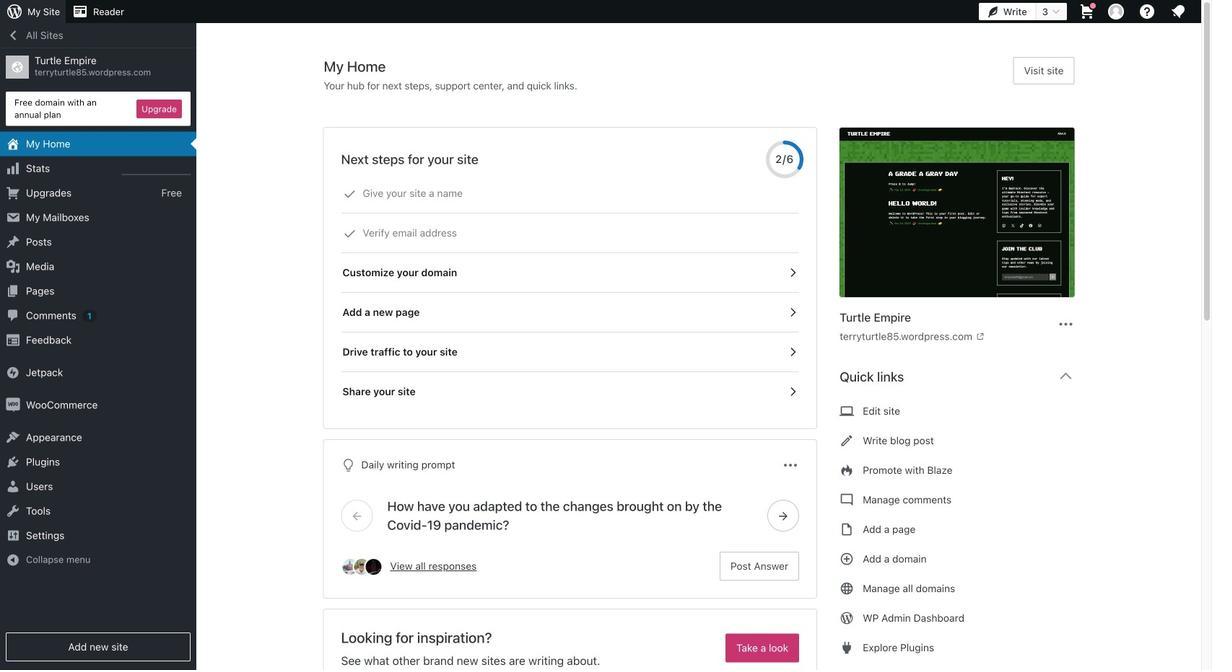Task type: vqa. For each thing, say whether or not it's contained in the screenshot.
bottommost Task enabled icon
yes



Task type: describe. For each thing, give the bounding box(es) containing it.
1 task enabled image from the top
[[786, 306, 799, 319]]

show next prompt image
[[777, 510, 790, 523]]

insert_drive_file image
[[840, 521, 854, 539]]

3 answered users image from the left
[[364, 558, 383, 577]]

mode_comment image
[[840, 492, 854, 509]]

highest hourly views 0 image
[[122, 166, 191, 175]]

my shopping cart image
[[1079, 3, 1096, 20]]

1 img image from the top
[[6, 366, 20, 380]]

2 task enabled image from the top
[[786, 346, 799, 359]]

manage your notifications image
[[1170, 3, 1187, 20]]

1 answered users image from the left
[[341, 558, 360, 577]]



Task type: locate. For each thing, give the bounding box(es) containing it.
1 vertical spatial img image
[[6, 398, 20, 413]]

task enabled image
[[786, 306, 799, 319], [786, 346, 799, 359]]

1 vertical spatial task enabled image
[[786, 346, 799, 359]]

show previous prompt image
[[351, 510, 364, 523]]

launchpad checklist element
[[341, 174, 799, 412]]

laptop image
[[840, 403, 854, 420]]

help image
[[1139, 3, 1156, 20]]

1 vertical spatial task enabled image
[[786, 386, 799, 399]]

0 vertical spatial task enabled image
[[786, 266, 799, 279]]

2 answered users image from the left
[[353, 558, 371, 577]]

2 task enabled image from the top
[[786, 386, 799, 399]]

toggle menu image
[[782, 457, 799, 474]]

1 task enabled image from the top
[[786, 266, 799, 279]]

0 vertical spatial task enabled image
[[786, 306, 799, 319]]

edit image
[[840, 432, 854, 450]]

0 vertical spatial img image
[[6, 366, 20, 380]]

task complete image
[[343, 188, 356, 201]]

img image
[[6, 366, 20, 380], [6, 398, 20, 413]]

progress bar
[[766, 141, 804, 178]]

main content
[[324, 57, 1086, 671]]

2 img image from the top
[[6, 398, 20, 413]]

answered users image
[[341, 558, 360, 577], [353, 558, 371, 577], [364, 558, 383, 577]]

my profile image
[[1108, 4, 1124, 19]]

task enabled image
[[786, 266, 799, 279], [786, 386, 799, 399]]

more options for site turtle empire image
[[1057, 316, 1075, 333]]



